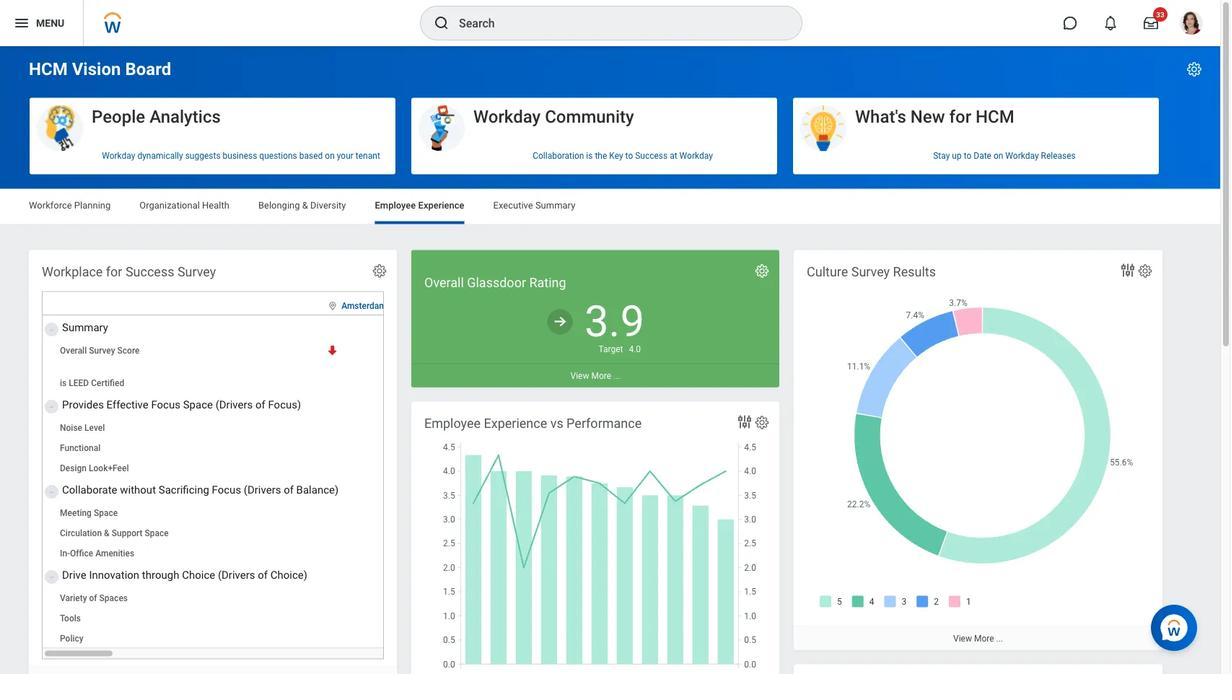 Task type: vqa. For each thing, say whether or not it's contained in the screenshot.


Task type: locate. For each thing, give the bounding box(es) containing it.
workplace for success survey
[[42, 264, 216, 279]]

what's new for hcm
[[856, 106, 1015, 127]]

of left focus)
[[256, 398, 266, 411]]

0 horizontal spatial for
[[106, 264, 122, 279]]

1 vertical spatial configure and view chart data image
[[737, 413, 754, 431]]

& left diversity
[[302, 200, 308, 211]]

workplace for success survey element
[[29, 250, 1232, 674]]

releases
[[1042, 151, 1076, 161]]

0 vertical spatial more
[[592, 371, 612, 381]]

what's new for hcm button
[[794, 98, 1160, 152]]

people
[[92, 106, 145, 127]]

0 horizontal spatial view
[[571, 371, 590, 381]]

collaboration is the key to success at workday link
[[412, 145, 778, 167]]

configure and view chart data image inside employee experience vs performance element
[[737, 413, 754, 431]]

sacrificing
[[159, 484, 209, 496]]

board
[[125, 59, 171, 79]]

is left leed
[[60, 378, 67, 388]]

workday dynamically suggests business questions based on your tenant link
[[30, 145, 396, 167]]

up
[[953, 151, 962, 161]]

0 vertical spatial space
[[183, 398, 213, 411]]

2 horizontal spatial survey
[[852, 264, 890, 279]]

of
[[256, 398, 266, 411], [284, 484, 294, 496], [258, 569, 268, 581], [89, 593, 97, 603]]

configure culture survey results image
[[1138, 263, 1154, 279]]

space up "circulation & support space"
[[94, 508, 118, 518]]

success
[[636, 151, 668, 161], [126, 264, 174, 279]]

(drivers for focus
[[244, 484, 281, 496]]

results
[[894, 264, 936, 279]]

tab list containing workforce planning
[[14, 190, 1207, 224]]

of left choice)
[[258, 569, 268, 581]]

organizational health
[[140, 200, 230, 211]]

0 vertical spatial view
[[571, 371, 590, 381]]

0 horizontal spatial &
[[104, 528, 110, 538]]

2 collapse image from the top
[[45, 398, 54, 416]]

workday up collaboration
[[474, 106, 541, 127]]

for inside button
[[950, 106, 972, 127]]

executive
[[494, 200, 533, 211]]

0 horizontal spatial space
[[94, 508, 118, 518]]

justify image
[[13, 14, 30, 32]]

&
[[302, 200, 308, 211], [104, 528, 110, 538]]

& inside workplace for success survey "element"
[[104, 528, 110, 538]]

0 vertical spatial focus
[[151, 398, 180, 411]]

focus right "effective"
[[151, 398, 180, 411]]

survey down organizational health
[[178, 264, 216, 279]]

at
[[670, 151, 678, 161]]

to right key
[[626, 151, 633, 161]]

(drivers
[[216, 398, 253, 411], [244, 484, 281, 496], [218, 569, 255, 581]]

(drivers for choice
[[218, 569, 255, 581]]

provides
[[62, 398, 104, 411]]

experience for employee experience vs performance
[[484, 416, 547, 431]]

look+feel
[[89, 463, 129, 473]]

employee right the 7
[[425, 416, 481, 431]]

collapse image
[[45, 484, 54, 501]]

0 horizontal spatial employee
[[375, 200, 416, 211]]

stay
[[934, 151, 951, 161]]

8 for variety of spaces
[[405, 593, 410, 603]]

1 horizontal spatial is
[[587, 151, 593, 161]]

workday
[[474, 106, 541, 127], [102, 151, 135, 161], [680, 151, 713, 161], [1006, 151, 1039, 161]]

8
[[405, 593, 410, 603], [405, 613, 410, 624]]

1 vertical spatial experience
[[484, 416, 547, 431]]

1 vertical spatial view more ...
[[954, 634, 1004, 644]]

for inside "element"
[[106, 264, 122, 279]]

what's
[[856, 106, 907, 127]]

0 horizontal spatial configure and view chart data image
[[737, 413, 754, 431]]

0 horizontal spatial to
[[626, 151, 633, 161]]

1 vertical spatial (drivers
[[244, 484, 281, 496]]

survey for culture survey results
[[852, 264, 890, 279]]

success inside "element"
[[126, 264, 174, 279]]

1 horizontal spatial to
[[964, 151, 972, 161]]

1 horizontal spatial for
[[950, 106, 972, 127]]

tab list
[[14, 190, 1207, 224]]

0 vertical spatial 8
[[405, 593, 410, 603]]

(drivers left balance)
[[244, 484, 281, 496]]

2 vertical spatial space
[[145, 528, 169, 538]]

hcm up stay up to date on workday releases
[[976, 106, 1015, 127]]

your
[[337, 151, 354, 161]]

of right the variety
[[89, 593, 97, 603]]

overall inside workplace for success survey "element"
[[60, 346, 87, 356]]

0 vertical spatial experience
[[418, 200, 465, 211]]

0 horizontal spatial on
[[325, 151, 335, 161]]

collapse image for summary
[[45, 321, 54, 338]]

configure employee experience vs performance image
[[755, 415, 770, 431]]

health
[[202, 200, 230, 211]]

0 horizontal spatial survey
[[89, 346, 115, 356]]

5 9 from the top
[[405, 549, 410, 559]]

space
[[183, 398, 213, 411], [94, 508, 118, 518], [145, 528, 169, 538]]

1 9 from the top
[[405, 443, 410, 453]]

to right up
[[964, 151, 972, 161]]

functional
[[60, 443, 101, 453]]

meeting
[[60, 508, 92, 518]]

inbox large image
[[1144, 16, 1159, 30]]

1 vertical spatial hcm
[[976, 106, 1015, 127]]

1 collapse image from the top
[[45, 321, 54, 338]]

1 horizontal spatial on
[[994, 151, 1004, 161]]

workday inside button
[[474, 106, 541, 127]]

0 horizontal spatial hcm
[[29, 59, 68, 79]]

survey inside culture survey results element
[[852, 264, 890, 279]]

... inside culture survey results element
[[997, 634, 1004, 644]]

for right new
[[950, 106, 972, 127]]

9
[[405, 443, 410, 453], [405, 463, 410, 473], [405, 508, 410, 518], [405, 528, 410, 538], [405, 549, 410, 559], [405, 634, 410, 644]]

new
[[911, 106, 946, 127]]

0 vertical spatial for
[[950, 106, 972, 127]]

circulation
[[60, 528, 102, 538]]

0 vertical spatial overall
[[425, 275, 464, 290]]

0 vertical spatial &
[[302, 200, 308, 211]]

summary up overall survey score
[[62, 321, 108, 334]]

culture survey results element
[[794, 250, 1163, 650]]

on right date
[[994, 151, 1004, 161]]

in-office amenities
[[60, 549, 134, 559]]

variety
[[60, 593, 87, 603]]

amenities
[[95, 549, 134, 559]]

workforce planning
[[29, 200, 111, 211]]

& for belonging
[[302, 200, 308, 211]]

1 vertical spatial view
[[954, 634, 973, 644]]

6 9 from the top
[[405, 634, 410, 644]]

3 9 from the top
[[405, 508, 410, 518]]

1 horizontal spatial &
[[302, 200, 308, 211]]

menu banner
[[0, 0, 1221, 46]]

collaborate
[[62, 484, 117, 496]]

1 vertical spatial &
[[104, 528, 110, 538]]

success down organizational
[[126, 264, 174, 279]]

0 vertical spatial is
[[587, 151, 593, 161]]

profile logan mcneil image
[[1181, 12, 1204, 38]]

3.9
[[585, 297, 645, 347]]

0 horizontal spatial overall
[[60, 346, 87, 356]]

space right "effective"
[[183, 398, 213, 411]]

0 horizontal spatial summary
[[62, 321, 108, 334]]

in-
[[60, 549, 70, 559]]

vision
[[72, 59, 121, 79]]

1 vertical spatial overall
[[60, 346, 87, 356]]

0 horizontal spatial ...
[[614, 371, 621, 381]]

0 vertical spatial employee
[[375, 200, 416, 211]]

focus right sacrificing
[[212, 484, 241, 496]]

more
[[592, 371, 612, 381], [975, 634, 995, 644]]

1 horizontal spatial view more ... link
[[794, 626, 1163, 650]]

workday left releases
[[1006, 151, 1039, 161]]

on
[[325, 151, 335, 161], [994, 151, 1004, 161]]

2 horizontal spatial space
[[183, 398, 213, 411]]

of for choice)
[[258, 569, 268, 581]]

summary
[[536, 200, 576, 211], [62, 321, 108, 334]]

amsterdam
[[342, 301, 387, 311]]

date
[[974, 151, 992, 161]]

overall
[[425, 275, 464, 290], [60, 346, 87, 356]]

circulation & support space
[[60, 528, 169, 538]]

experience
[[418, 200, 465, 211], [484, 416, 547, 431]]

diversity
[[311, 200, 346, 211]]

1 vertical spatial space
[[94, 508, 118, 518]]

survey
[[178, 264, 216, 279], [852, 264, 890, 279], [89, 346, 115, 356]]

workforce
[[29, 200, 72, 211]]

1 8 from the top
[[405, 593, 410, 603]]

configure and view chart data image left configure employee experience vs performance image
[[737, 413, 754, 431]]

2 9 from the top
[[405, 463, 410, 473]]

analytics
[[150, 106, 221, 127]]

& left support
[[104, 528, 110, 538]]

0 horizontal spatial focus
[[151, 398, 180, 411]]

view more ... link
[[412, 363, 780, 387], [794, 626, 1163, 650]]

workday down people
[[102, 151, 135, 161]]

1 horizontal spatial summary
[[536, 200, 576, 211]]

target
[[599, 344, 623, 354]]

1 horizontal spatial configure and view chart data image
[[1120, 262, 1137, 279]]

1 horizontal spatial more
[[975, 634, 995, 644]]

collapse image left provides
[[45, 398, 54, 416]]

employee down tenant
[[375, 200, 416, 211]]

employee
[[375, 200, 416, 211], [425, 416, 481, 431]]

1 vertical spatial collapse image
[[45, 398, 54, 416]]

of left balance)
[[284, 484, 294, 496]]

success left at
[[636, 151, 668, 161]]

survey left 'score'
[[89, 346, 115, 356]]

1 vertical spatial summary
[[62, 321, 108, 334]]

1 vertical spatial success
[[126, 264, 174, 279]]

1 horizontal spatial view
[[954, 634, 973, 644]]

survey right culture
[[852, 264, 890, 279]]

tools
[[60, 613, 81, 624]]

0 horizontal spatial view more ...
[[571, 371, 621, 381]]

1 horizontal spatial overall
[[425, 275, 464, 290]]

0 vertical spatial hcm
[[29, 59, 68, 79]]

1 horizontal spatial ...
[[997, 634, 1004, 644]]

4.0
[[629, 344, 641, 354]]

on left your
[[325, 151, 335, 161]]

2 vertical spatial collapse image
[[45, 569, 54, 586]]

configure and view chart data image left configure culture survey results icon
[[1120, 262, 1137, 279]]

0 vertical spatial (drivers
[[216, 398, 253, 411]]

1 vertical spatial for
[[106, 264, 122, 279]]

0 horizontal spatial experience
[[418, 200, 465, 211]]

search image
[[433, 14, 451, 32]]

organizational
[[140, 200, 200, 211]]

(drivers left focus)
[[216, 398, 253, 411]]

4 9 from the top
[[405, 528, 410, 538]]

9 for look+feel
[[405, 463, 410, 473]]

1 vertical spatial view more ... link
[[794, 626, 1163, 650]]

1 vertical spatial ...
[[997, 634, 1004, 644]]

planning
[[74, 200, 111, 211]]

overall up leed
[[60, 346, 87, 356]]

1 horizontal spatial space
[[145, 528, 169, 538]]

3.9 target 4.0
[[585, 297, 645, 354]]

workday right at
[[680, 151, 713, 161]]

experience left "vs"
[[484, 416, 547, 431]]

overall for 8.6
[[60, 346, 87, 356]]

1 horizontal spatial experience
[[484, 416, 547, 431]]

...
[[614, 371, 621, 381], [997, 634, 1004, 644]]

for right the workplace
[[106, 264, 122, 279]]

2 on from the left
[[994, 151, 1004, 161]]

2 to from the left
[[964, 151, 972, 161]]

vs
[[551, 416, 564, 431]]

based
[[299, 151, 323, 161]]

view inside culture survey results element
[[954, 634, 973, 644]]

1 vertical spatial more
[[975, 634, 995, 644]]

experience for employee experience
[[418, 200, 465, 211]]

33 button
[[1136, 7, 1168, 39]]

1 vertical spatial 8
[[405, 613, 410, 624]]

1 horizontal spatial view more ...
[[954, 634, 1004, 644]]

glassdoor
[[467, 275, 526, 290]]

workplace
[[42, 264, 103, 279]]

without
[[120, 484, 156, 496]]

1 vertical spatial employee
[[425, 416, 481, 431]]

0 horizontal spatial success
[[126, 264, 174, 279]]

culture survey results
[[807, 264, 936, 279]]

1 horizontal spatial hcm
[[976, 106, 1015, 127]]

hcm down menu
[[29, 59, 68, 79]]

collapse image down the workplace
[[45, 321, 54, 338]]

1 vertical spatial focus
[[212, 484, 241, 496]]

space right support
[[145, 528, 169, 538]]

is left 'the'
[[587, 151, 593, 161]]

0 vertical spatial configure and view chart data image
[[1120, 262, 1137, 279]]

3 collapse image from the top
[[45, 569, 54, 586]]

1 horizontal spatial focus
[[212, 484, 241, 496]]

experience left executive
[[418, 200, 465, 211]]

2 8 from the top
[[405, 613, 410, 624]]

0 horizontal spatial is
[[60, 378, 67, 388]]

(drivers right choice
[[218, 569, 255, 581]]

0 vertical spatial view more ... link
[[412, 363, 780, 387]]

is
[[587, 151, 593, 161], [60, 378, 67, 388]]

column header
[[43, 292, 321, 315]]

to
[[626, 151, 633, 161], [964, 151, 972, 161]]

configure and view chart data image
[[1120, 262, 1137, 279], [737, 413, 754, 431]]

1 vertical spatial is
[[60, 378, 67, 388]]

overall left 'glassdoor'
[[425, 275, 464, 290]]

collapse image left drive
[[45, 569, 54, 586]]

0 vertical spatial collapse image
[[45, 321, 54, 338]]

summary right executive
[[536, 200, 576, 211]]

2 vertical spatial (drivers
[[218, 569, 255, 581]]

deteriorating element
[[327, 345, 410, 356]]

1 horizontal spatial employee
[[425, 416, 481, 431]]

collapse image
[[45, 321, 54, 338], [45, 398, 54, 416], [45, 569, 54, 586]]

1 horizontal spatial success
[[636, 151, 668, 161]]



Task type: describe. For each thing, give the bounding box(es) containing it.
workday community button
[[412, 98, 778, 152]]

deteriorating image
[[327, 345, 338, 356]]

space for focus
[[183, 398, 213, 411]]

8 for tools
[[405, 613, 410, 624]]

belonging & diversity
[[258, 200, 346, 211]]

is leed certified
[[60, 378, 124, 388]]

9 for office
[[405, 549, 410, 559]]

0 horizontal spatial view more ... link
[[412, 363, 780, 387]]

33
[[1157, 10, 1165, 19]]

meeting space
[[60, 508, 118, 518]]

through
[[142, 569, 179, 581]]

workday community
[[474, 106, 635, 127]]

0 vertical spatial success
[[636, 151, 668, 161]]

stay up to date on workday releases
[[934, 151, 1076, 161]]

notifications large image
[[1104, 16, 1118, 30]]

focus)
[[268, 398, 301, 411]]

configure image
[[755, 263, 770, 279]]

hcm vision board
[[29, 59, 171, 79]]

0 vertical spatial ...
[[614, 371, 621, 381]]

collapse image for provides effective focus space (drivers of focus)
[[45, 398, 54, 416]]

key
[[610, 151, 624, 161]]

neutral good image
[[547, 308, 574, 336]]

collaborate without sacrificing focus (drivers of balance)
[[62, 484, 339, 496]]

menu
[[36, 17, 64, 29]]

summary inside workplace for success survey "element"
[[62, 321, 108, 334]]

survey for overall survey score
[[89, 346, 115, 356]]

people analytics button
[[30, 98, 396, 152]]

business
[[223, 151, 257, 161]]

employee experience
[[375, 200, 465, 211]]

tenant
[[356, 151, 380, 161]]

configure and view chart data image for employee experience vs performance
[[737, 413, 754, 431]]

policy
[[60, 634, 84, 644]]

9 for &
[[405, 528, 410, 538]]

tab list inside 3.9 main content
[[14, 190, 1207, 224]]

culture
[[807, 264, 849, 279]]

(drivers for space
[[216, 398, 253, 411]]

1 on from the left
[[325, 151, 335, 161]]

drive
[[62, 569, 86, 581]]

balance)
[[296, 484, 339, 496]]

1 horizontal spatial survey
[[178, 264, 216, 279]]

& for circulation
[[104, 528, 110, 538]]

menu button
[[0, 0, 83, 46]]

innovation
[[89, 569, 139, 581]]

support
[[112, 528, 143, 538]]

amsterdam link
[[342, 298, 387, 311]]

of for focus)
[[256, 398, 266, 411]]

variety of spaces
[[60, 593, 128, 603]]

collapse image for drive innovation through choice (drivers of choice)
[[45, 569, 54, 586]]

provides effective focus space (drivers of focus)
[[62, 398, 301, 411]]

configure workplace for success survey image
[[372, 263, 388, 279]]

0 horizontal spatial more
[[592, 371, 612, 381]]

stay up to date on workday releases link
[[794, 145, 1160, 167]]

7
[[405, 423, 410, 433]]

performance
[[567, 416, 642, 431]]

configure and view chart data image for culture survey results
[[1120, 262, 1137, 279]]

leed
[[69, 378, 89, 388]]

collaboration is the key to success at workday
[[533, 151, 713, 161]]

more inside culture survey results element
[[975, 634, 995, 644]]

design
[[60, 463, 87, 473]]

employee experience vs performance element
[[412, 402, 780, 674]]

effective
[[107, 398, 149, 411]]

overall for 3.9
[[425, 275, 464, 290]]

0 vertical spatial view more ...
[[571, 371, 621, 381]]

1 to from the left
[[626, 151, 633, 161]]

noise
[[60, 423, 82, 433]]

is inside workplace for success survey "element"
[[60, 378, 67, 388]]

spaces
[[99, 593, 128, 603]]

3.9 main content
[[0, 46, 1232, 674]]

employee for employee experience vs performance
[[425, 416, 481, 431]]

workday dynamically suggests business questions based on your tenant
[[102, 151, 380, 161]]

employee experience vs performance
[[425, 416, 642, 431]]

certified
[[91, 378, 124, 388]]

configure this page image
[[1186, 61, 1204, 78]]

executive summary
[[494, 200, 576, 211]]

score
[[117, 346, 140, 356]]

belonging
[[258, 200, 300, 211]]

hcm inside button
[[976, 106, 1015, 127]]

overall glassdoor rating
[[425, 275, 567, 290]]

choice
[[182, 569, 215, 581]]

questions
[[259, 151, 297, 161]]

view more ... inside culture survey results element
[[954, 634, 1004, 644]]

space for support
[[145, 528, 169, 538]]

office
[[70, 549, 93, 559]]

dynamically
[[137, 151, 183, 161]]

9 for space
[[405, 508, 410, 518]]

choice)
[[271, 569, 308, 581]]

drive innovation through choice (drivers of choice)
[[62, 569, 308, 581]]

0 vertical spatial summary
[[536, 200, 576, 211]]

Search Workday  search field
[[459, 7, 773, 39]]

community
[[545, 106, 635, 127]]

the
[[595, 151, 607, 161]]

employee for employee experience
[[375, 200, 416, 211]]

design look+feel
[[60, 463, 129, 473]]

of for balance)
[[284, 484, 294, 496]]

collaboration
[[533, 151, 584, 161]]

suggests
[[185, 151, 221, 161]]

rating
[[530, 275, 567, 290]]

overall survey score
[[60, 346, 140, 356]]

noise level
[[60, 423, 105, 433]]

level
[[85, 423, 105, 433]]

location image
[[327, 301, 339, 311]]

column header inside workplace for success survey "element"
[[43, 292, 321, 315]]



